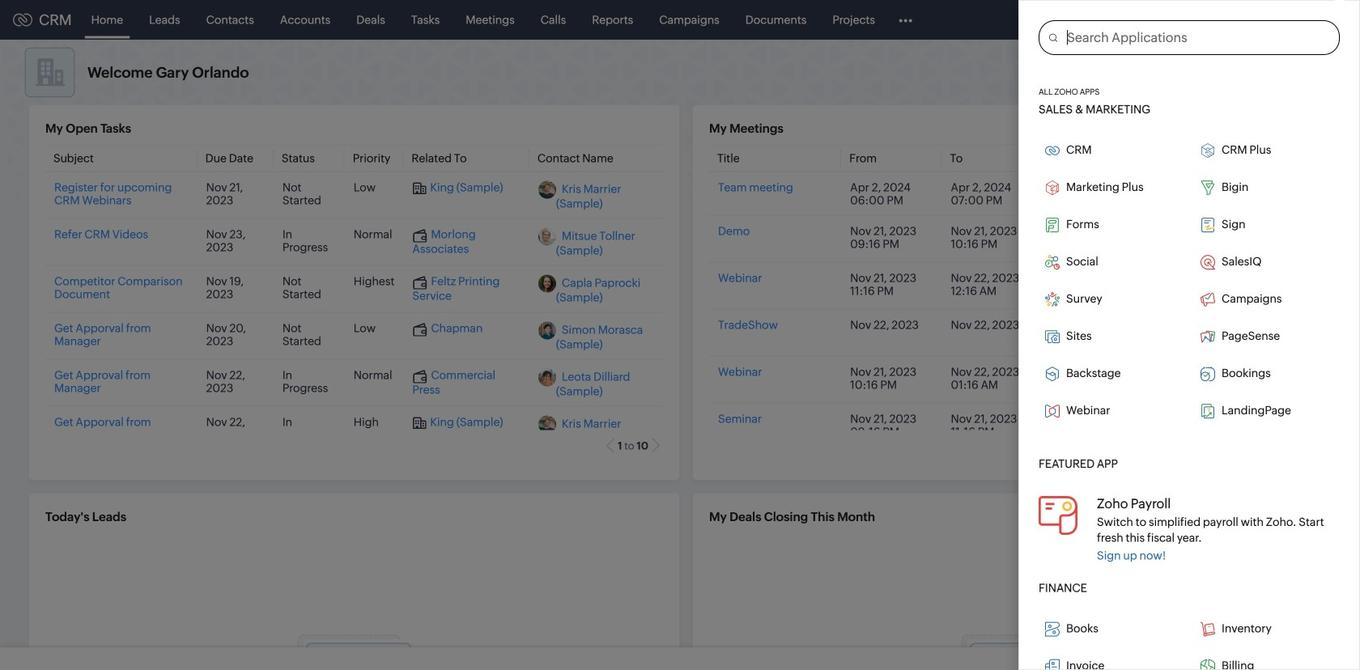 Task type: locate. For each thing, give the bounding box(es) containing it.
search element
[[1146, 0, 1179, 40]]

logo image
[[13, 13, 32, 26]]

zoho payroll image
[[1039, 496, 1078, 535]]

Search Applications text field
[[1057, 21, 1339, 54]]



Task type: vqa. For each thing, say whether or not it's contained in the screenshot.
the Calendar Icon
yes



Task type: describe. For each thing, give the bounding box(es) containing it.
profile image
[[1287, 7, 1313, 33]]

profile element
[[1278, 0, 1323, 39]]

search image
[[1155, 13, 1169, 27]]

calendar image
[[1189, 13, 1202, 26]]



